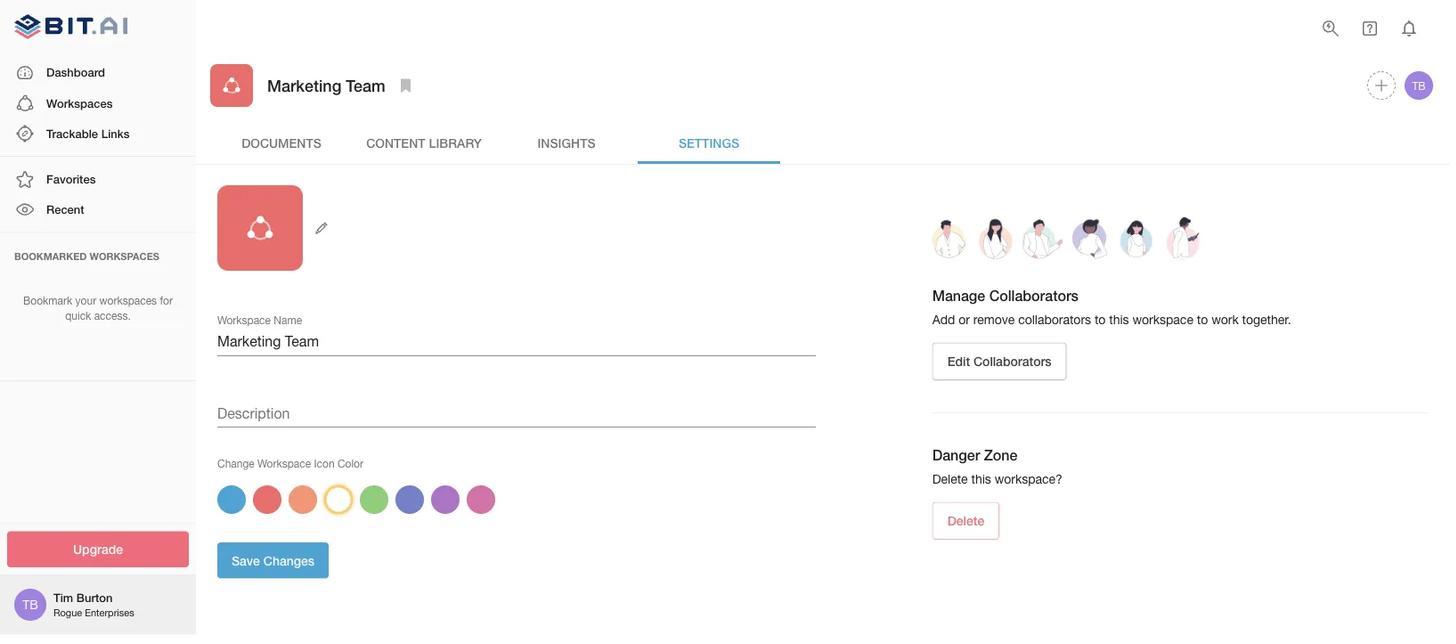 Task type: locate. For each thing, give the bounding box(es) containing it.
together.
[[1242, 312, 1291, 327]]

enterprises
[[85, 607, 134, 619]]

workspace left the icon
[[258, 457, 311, 469]]

1 vertical spatial workspace
[[258, 457, 311, 469]]

2 to from the left
[[1197, 312, 1208, 327]]

1 horizontal spatial to
[[1197, 312, 1208, 327]]

documents link
[[210, 121, 353, 164]]

content library link
[[353, 121, 495, 164]]

add
[[932, 312, 955, 327]]

insights link
[[495, 121, 638, 164]]

collaborators inside manage collaborators add or remove collaborators to this workspace to work together.
[[989, 287, 1079, 304]]

workspace
[[217, 314, 271, 326], [258, 457, 311, 469]]

upgrade
[[73, 542, 123, 557]]

1 vertical spatial this
[[971, 472, 991, 486]]

save changes
[[232, 553, 315, 568]]

collaborators up collaborators
[[989, 287, 1079, 304]]

collaborators for edit
[[974, 354, 1052, 369]]

0 vertical spatial tb
[[1412, 79, 1426, 92]]

this left "workspace"
[[1109, 312, 1129, 327]]

0 horizontal spatial tb
[[22, 597, 38, 612]]

to
[[1095, 312, 1106, 327], [1197, 312, 1208, 327]]

collaborators
[[1018, 312, 1091, 327]]

0 horizontal spatial this
[[971, 472, 991, 486]]

tab list containing documents
[[210, 121, 1436, 164]]

1 vertical spatial delete
[[948, 514, 985, 528]]

tim burton rogue enterprises
[[53, 591, 134, 619]]

Workspace Description text field
[[217, 399, 816, 428]]

edit collaborators button
[[932, 343, 1067, 380]]

bookmarked workspaces
[[14, 250, 159, 262]]

delete down danger zone delete this workspace?
[[948, 514, 985, 528]]

this
[[1109, 312, 1129, 327], [971, 472, 991, 486]]

settings link
[[638, 121, 780, 164]]

trackable links
[[46, 126, 130, 140]]

0 vertical spatial this
[[1109, 312, 1129, 327]]

tab list
[[210, 121, 1436, 164]]

1 vertical spatial tb
[[22, 597, 38, 612]]

bookmarked
[[14, 250, 87, 262]]

collaborators down remove
[[974, 354, 1052, 369]]

workspace left "name"
[[217, 314, 271, 326]]

to right collaborators
[[1095, 312, 1106, 327]]

edit
[[948, 354, 970, 369]]

bookmark
[[23, 294, 72, 307]]

tb button
[[1402, 69, 1436, 102]]

tb
[[1412, 79, 1426, 92], [22, 597, 38, 612]]

links
[[101, 126, 130, 140]]

changes
[[264, 553, 315, 568]]

save changes button
[[217, 542, 329, 578]]

this down zone
[[971, 472, 991, 486]]

0 horizontal spatial to
[[1095, 312, 1106, 327]]

delete
[[932, 472, 968, 486], [948, 514, 985, 528]]

0 vertical spatial delete
[[932, 472, 968, 486]]

name
[[274, 314, 302, 326]]

or
[[959, 312, 970, 327]]

delete button
[[932, 502, 1000, 540]]

work
[[1212, 312, 1239, 327]]

0 vertical spatial collaborators
[[989, 287, 1079, 304]]

library
[[429, 135, 482, 150]]

marketing
[[267, 76, 342, 95]]

settings
[[679, 135, 739, 150]]

1 vertical spatial collaborators
[[974, 354, 1052, 369]]

trackable links button
[[0, 118, 196, 149]]

your
[[75, 294, 96, 307]]

bookmark image
[[395, 75, 417, 96]]

collaborators inside button
[[974, 354, 1052, 369]]

collaborators
[[989, 287, 1079, 304], [974, 354, 1052, 369]]

workspaces
[[46, 96, 113, 110]]

dashboard
[[46, 66, 105, 79]]

workspaces button
[[0, 88, 196, 118]]

workspaces
[[99, 294, 157, 307]]

quick
[[65, 309, 91, 322]]

1 horizontal spatial this
[[1109, 312, 1129, 327]]

tim
[[53, 591, 73, 605]]

delete down "danger"
[[932, 472, 968, 486]]

favorites button
[[0, 164, 196, 195]]

documents
[[242, 135, 321, 150]]

1 horizontal spatial tb
[[1412, 79, 1426, 92]]

to left work
[[1197, 312, 1208, 327]]



Task type: vqa. For each thing, say whether or not it's contained in the screenshot.
Delete within the Danger Zone Delete this workspace?
yes



Task type: describe. For each thing, give the bounding box(es) containing it.
for
[[160, 294, 173, 307]]

content library
[[366, 135, 482, 150]]

remove
[[974, 312, 1015, 327]]

content
[[366, 135, 425, 150]]

insights
[[538, 135, 596, 150]]

rogue
[[53, 607, 82, 619]]

dashboard button
[[0, 58, 196, 88]]

color
[[338, 457, 363, 469]]

icon
[[314, 457, 335, 469]]

workspace name
[[217, 314, 302, 326]]

collaborators for manage
[[989, 287, 1079, 304]]

change workspace icon color
[[217, 457, 363, 469]]

danger
[[932, 447, 980, 464]]

0 vertical spatial workspace
[[217, 314, 271, 326]]

zone
[[984, 447, 1018, 464]]

workspace?
[[995, 472, 1063, 486]]

danger zone delete this workspace?
[[932, 447, 1063, 486]]

workspaces
[[90, 250, 159, 262]]

upgrade button
[[7, 531, 189, 567]]

1 to from the left
[[1095, 312, 1106, 327]]

trackable
[[46, 126, 98, 140]]

edit collaborators
[[948, 354, 1052, 369]]

delete inside danger zone delete this workspace?
[[932, 472, 968, 486]]

save
[[232, 553, 260, 568]]

recent
[[46, 203, 84, 216]]

access.
[[94, 309, 131, 322]]

team
[[346, 76, 385, 95]]

delete inside button
[[948, 514, 985, 528]]

this inside danger zone delete this workspace?
[[971, 472, 991, 486]]

this inside manage collaborators add or remove collaborators to this workspace to work together.
[[1109, 312, 1129, 327]]

marketing team
[[267, 76, 385, 95]]

change
[[217, 457, 255, 469]]

Workspace Name text field
[[217, 328, 816, 356]]

favorites
[[46, 172, 96, 186]]

burton
[[76, 591, 113, 605]]

manage
[[932, 287, 985, 304]]

workspace
[[1133, 312, 1194, 327]]

manage collaborators add or remove collaborators to this workspace to work together.
[[932, 287, 1291, 327]]

bookmark your workspaces for quick access.
[[23, 294, 173, 322]]

recent button
[[0, 195, 196, 225]]

tb inside button
[[1412, 79, 1426, 92]]



